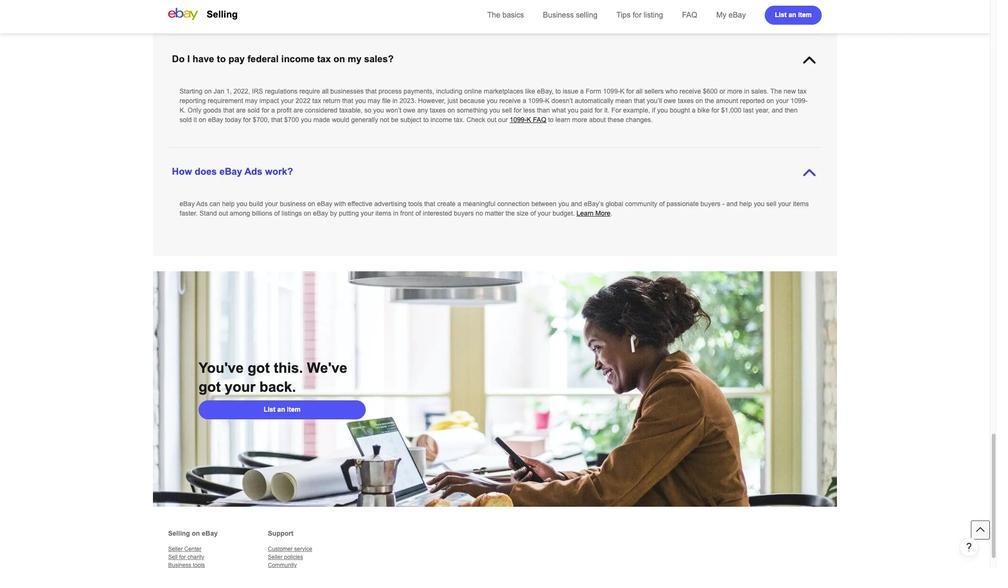 Task type: locate. For each thing, give the bounding box(es) containing it.
faq down than
[[533, 116, 547, 124]]

for down seller center link
[[179, 554, 186, 561]]

0 vertical spatial receive
[[680, 87, 702, 95]]

k up mean
[[621, 87, 625, 95]]

0 vertical spatial buyers
[[701, 200, 721, 208]]

0 horizontal spatial within
[[245, 3, 262, 11]]

2 may from the left
[[368, 97, 381, 105]]

ebay down the goods
[[208, 116, 223, 124]]

k down ebay,
[[546, 97, 550, 105]]

out
[[487, 116, 497, 124], [219, 210, 228, 217]]

the down connection
[[506, 210, 515, 217]]

sell inside the ebay ads can help you build your business on ebay with effective advertising tools that create a meaningful connection between you and ebay's global community of passionate buyers - and help you sell your items faster. stand out among billions of listings on ebay by putting your items in front of interested buyers no matter the size of your budget.
[[767, 200, 777, 208]]

of left listings
[[274, 210, 280, 217]]

the
[[230, 0, 239, 1], [705, 97, 715, 105], [506, 210, 515, 217]]

list down initiated,
[[775, 11, 787, 18]]

are up bank's at the left top
[[374, 0, 384, 1]]

0 vertical spatial list an item link
[[765, 6, 822, 25]]

1 horizontal spatial income
[[431, 116, 452, 124]]

1 horizontal spatial items
[[794, 200, 809, 208]]

ebay up charity
[[202, 530, 218, 538]]

require
[[300, 87, 320, 95]]

your inside you've got this. we've got your back.
[[225, 379, 256, 395]]

ads up stand
[[196, 200, 208, 208]]

for right tips on the right of page
[[633, 11, 642, 19]]

who
[[666, 87, 678, 95]]

processing
[[419, 3, 451, 11]]

1 vertical spatial list
[[264, 406, 276, 413]]

new
[[784, 87, 796, 95]]

item down the back.
[[287, 406, 301, 413]]

an down funds
[[789, 11, 797, 18]]

income
[[281, 54, 315, 64], [431, 116, 452, 124]]

that inside the ebay ads can help you build your business on ebay with effective advertising tools that create a meaningful connection between you and ebay's global community of passionate buyers - and help you sell your items faster. stand out among billions of listings on ebay by putting your items in front of interested buyers no matter the size of your budget.
[[424, 200, 436, 208]]

your
[[431, 0, 444, 1], [361, 3, 374, 11], [281, 97, 294, 105], [776, 97, 789, 105], [265, 200, 278, 208], [779, 200, 792, 208], [361, 210, 374, 217], [538, 210, 551, 217], [225, 379, 256, 395]]

selling down 'confirm'
[[207, 9, 238, 19]]

income left tax. in the top of the page
[[431, 116, 452, 124]]

2023.
[[400, 97, 416, 105]]

a inside the ebay ads can help you build your business on ebay with effective advertising tools that create a meaningful connection between you and ebay's global community of passionate buyers - and help you sell your items faster. stand out among billions of listings on ebay by putting your items in front of interested buyers no matter the size of your budget.
[[458, 200, 461, 208]]

1 horizontal spatial buyers
[[701, 200, 721, 208]]

time.
[[453, 3, 468, 11]]

and up the learn
[[571, 200, 582, 208]]

0 horizontal spatial bank
[[445, 0, 460, 1]]

list down the back.
[[264, 406, 276, 413]]

1 horizontal spatial owe
[[664, 97, 677, 105]]

you right -
[[754, 200, 765, 208]]

check
[[467, 116, 486, 124]]

0 vertical spatial ads
[[245, 166, 263, 177]]

for down impact
[[262, 106, 270, 114]]

1 horizontal spatial selling
[[207, 9, 238, 19]]

connection
[[498, 200, 530, 208]]

0 horizontal spatial item
[[287, 406, 301, 413]]

more down paid
[[573, 116, 588, 124]]

receive right who
[[680, 87, 702, 95]]

2 bank from the left
[[591, 0, 606, 1]]

0 horizontal spatial the
[[488, 11, 501, 19]]

in up reported
[[745, 87, 750, 95]]

have
[[193, 54, 214, 64]]

1 horizontal spatial all
[[636, 87, 643, 95]]

the inside starting on jan 1, 2022, irs regulations require all businesses that process payments, including online marketplaces like ebay, to issue a form 1099-k for all sellers who receive $600 or more in sales. the new tax reporting requirement may impact your 2022 tax return that you may file in 2023. however, just because you receive a 1099-k doesn't automatically mean that you'll owe taxes on the amount reported on your 1099- k. only goods that are sold for a profit are considered taxable, so you won't owe any taxes on something you sell for less than what you paid for it. for example, if you bought a bike for $1,000 last year, and then sold it on ebay today for $700, that $700 you made would generally not be subject to income tax. check out our
[[771, 87, 782, 95]]

in down advertising
[[394, 210, 399, 217]]

2 help from the left
[[740, 200, 753, 208]]

1 vertical spatial k
[[546, 97, 550, 105]]

ebay right does
[[220, 166, 242, 177]]

0 vertical spatial sold
[[248, 106, 260, 114]]

0 horizontal spatial sell
[[502, 106, 512, 114]]

the basics link
[[488, 11, 524, 19]]

0 vertical spatial more
[[728, 87, 743, 95]]

0 vertical spatial within
[[638, 0, 655, 1]]

0 vertical spatial seller
[[168, 546, 183, 553]]

on down just at the left of the page
[[448, 106, 455, 114]]

a inside after we confirm the buyer's payment has been received, payouts are sent directly to your bank account, monday through friday (excluding bank holidays), within two business days. once a payout is initiated, funds are typically available within 1-3 business days depending on your bank's normal processing time.
[[733, 0, 736, 1]]

help right -
[[740, 200, 753, 208]]

1 vertical spatial buyers
[[454, 210, 474, 217]]

all left 'sellers'
[[636, 87, 643, 95]]

has
[[291, 0, 302, 1]]

business inside the ebay ads can help you build your business on ebay with effective advertising tools that create a meaningful connection between you and ebay's global community of passionate buyers - and help you sell your items faster. stand out among billions of listings on ebay by putting your items in front of interested buyers no matter the size of your budget.
[[280, 200, 306, 208]]

this.
[[274, 360, 303, 376]]

business up faq link
[[669, 0, 695, 1]]

1 vertical spatial ads
[[196, 200, 208, 208]]

selling for selling on ebay
[[168, 530, 190, 538]]

income up "require" at left top
[[281, 54, 315, 64]]

1 vertical spatial the
[[771, 87, 782, 95]]

on
[[352, 3, 359, 11], [334, 54, 345, 64], [204, 87, 212, 95], [696, 97, 704, 105], [767, 97, 775, 105], [448, 106, 455, 114], [199, 116, 206, 124], [308, 200, 315, 208], [304, 210, 311, 217], [192, 530, 200, 538]]

ads left work?
[[245, 166, 263, 177]]

1 vertical spatial income
[[431, 116, 452, 124]]

1099- up mean
[[603, 87, 621, 95]]

1 vertical spatial within
[[245, 3, 262, 11]]

that up interested at top left
[[424, 200, 436, 208]]

0 vertical spatial an
[[789, 11, 797, 18]]

2 horizontal spatial k
[[621, 87, 625, 95]]

faster.
[[180, 210, 198, 217]]

budget.
[[553, 210, 575, 217]]

list for bottommost list an item link
[[264, 406, 276, 413]]

selling up seller center link
[[168, 530, 190, 538]]

buyers left -
[[701, 200, 721, 208]]

a right create
[[458, 200, 461, 208]]

business
[[543, 11, 574, 19]]

business
[[669, 0, 695, 1], [275, 3, 301, 11], [280, 200, 306, 208]]

1 horizontal spatial sell
[[767, 200, 777, 208]]

all up 'return' at the top left of the page
[[322, 87, 329, 95]]

ebay inside starting on jan 1, 2022, irs regulations require all businesses that process payments, including online marketplaces like ebay, to issue a form 1099-k for all sellers who receive $600 or more in sales. the new tax reporting requirement may impact your 2022 tax return that you may file in 2023. however, just because you receive a 1099-k doesn't automatically mean that you'll owe taxes on the amount reported on your 1099- k. only goods that are sold for a profit are considered taxable, so you won't owe any taxes on something you sell for less than what you paid for it. for example, if you bought a bike for $1,000 last year, and then sold it on ebay today for $700, that $700 you made would generally not be subject to income tax. check out our
[[208, 116, 223, 124]]

billions
[[252, 210, 273, 217]]

1 horizontal spatial item
[[799, 11, 812, 18]]

1 horizontal spatial may
[[368, 97, 381, 105]]

the down monday
[[488, 11, 501, 19]]

of right size
[[531, 210, 536, 217]]

1 vertical spatial faq
[[533, 116, 547, 124]]

1 horizontal spatial got
[[248, 360, 270, 376]]

customer service seller policies
[[268, 546, 312, 561]]

0 horizontal spatial ads
[[196, 200, 208, 208]]

0 horizontal spatial list an item link
[[199, 401, 366, 420]]

on left with
[[308, 200, 315, 208]]

may down irs
[[245, 97, 258, 105]]

faq
[[683, 11, 698, 19], [533, 116, 547, 124]]

$1,000
[[722, 106, 742, 114]]

front
[[401, 210, 414, 217]]

1 horizontal spatial the
[[506, 210, 515, 217]]

the up available
[[230, 0, 239, 1]]

0 vertical spatial out
[[487, 116, 497, 124]]

of
[[660, 200, 665, 208], [274, 210, 280, 217], [416, 210, 421, 217], [531, 210, 536, 217]]

federal
[[248, 54, 279, 64]]

faq link
[[683, 11, 698, 19]]

to up 'doesn't'
[[556, 87, 561, 95]]

list an item down funds
[[775, 11, 812, 18]]

within up tips for listing in the top right of the page
[[638, 0, 655, 1]]

buyers left no
[[454, 210, 474, 217]]

you up among
[[237, 200, 247, 208]]

0 vertical spatial the
[[488, 11, 501, 19]]

1 vertical spatial the
[[705, 97, 715, 105]]

item down funds
[[799, 11, 812, 18]]

1 horizontal spatial receive
[[680, 87, 702, 95]]

0 vertical spatial business
[[669, 0, 695, 1]]

within down buyer's
[[245, 3, 262, 11]]

ebay up by
[[317, 200, 332, 208]]

2 all from the left
[[636, 87, 643, 95]]

1 vertical spatial seller
[[268, 554, 283, 561]]

to
[[423, 0, 429, 1], [217, 54, 226, 64], [556, 87, 561, 95], [423, 116, 429, 124], [549, 116, 554, 124]]

0 horizontal spatial seller
[[168, 546, 183, 553]]

1 horizontal spatial list
[[775, 11, 787, 18]]

1 vertical spatial sell
[[767, 200, 777, 208]]

stand
[[200, 210, 217, 217]]

ads
[[245, 166, 263, 177], [196, 200, 208, 208]]

the down $600
[[705, 97, 715, 105]]

0 horizontal spatial the
[[230, 0, 239, 1]]

sold up the $700,
[[248, 106, 260, 114]]

the left new
[[771, 87, 782, 95]]

0 vertical spatial in
[[745, 87, 750, 95]]

more up amount
[[728, 87, 743, 95]]

seller
[[168, 546, 183, 553], [268, 554, 283, 561]]

1 horizontal spatial faq
[[683, 11, 698, 19]]

0 horizontal spatial all
[[322, 87, 329, 95]]

taxes down however,
[[430, 106, 446, 114]]

list an item link down the back.
[[199, 401, 366, 420]]

2 vertical spatial k
[[527, 116, 532, 124]]

customer service link
[[268, 546, 312, 553]]

business down has
[[275, 3, 301, 11]]

1 horizontal spatial seller
[[268, 554, 283, 561]]

in
[[745, 87, 750, 95], [393, 97, 398, 105], [394, 210, 399, 217]]

an down the back.
[[278, 406, 285, 413]]

1 horizontal spatial within
[[638, 0, 655, 1]]

you up 1099-k faq to learn more about these changes.
[[568, 106, 579, 114]]

marketplaces
[[484, 87, 524, 95]]

on down payouts
[[352, 3, 359, 11]]

bank up selling
[[591, 0, 606, 1]]

seller inside customer service seller policies
[[268, 554, 283, 561]]

2 horizontal spatial and
[[772, 106, 783, 114]]

initiated,
[[767, 0, 791, 1]]

list an item link
[[765, 6, 822, 25], [199, 401, 366, 420]]

amount
[[716, 97, 739, 105]]

1 horizontal spatial the
[[771, 87, 782, 95]]

1 horizontal spatial sold
[[248, 106, 260, 114]]

out down can
[[219, 210, 228, 217]]

0 horizontal spatial and
[[571, 200, 582, 208]]

0 horizontal spatial selling
[[168, 530, 190, 538]]

0 horizontal spatial help
[[222, 200, 235, 208]]

1 may from the left
[[245, 97, 258, 105]]

0 vertical spatial sell
[[502, 106, 512, 114]]

1 vertical spatial items
[[376, 210, 392, 217]]

$600
[[703, 87, 718, 95]]

1 vertical spatial selling
[[168, 530, 190, 538]]

1 vertical spatial owe
[[403, 106, 416, 114]]

list
[[775, 11, 787, 18], [264, 406, 276, 413]]

an
[[789, 11, 797, 18], [278, 406, 285, 413]]

1 vertical spatial in
[[393, 97, 398, 105]]

0 horizontal spatial faq
[[533, 116, 547, 124]]

owe down who
[[664, 97, 677, 105]]

2 vertical spatial the
[[506, 210, 515, 217]]

0 horizontal spatial receive
[[500, 97, 521, 105]]

ebay,
[[537, 87, 554, 95]]

won't
[[386, 106, 402, 114]]

seller up sell
[[168, 546, 183, 553]]

2 vertical spatial business
[[280, 200, 306, 208]]

to up processing
[[423, 0, 429, 1]]

the basics
[[488, 11, 524, 19]]

we've
[[307, 360, 348, 376]]

k down less
[[527, 116, 532, 124]]

seller down customer in the left of the page
[[268, 554, 283, 561]]

ebay's
[[584, 200, 604, 208]]

effective
[[348, 200, 373, 208]]

build
[[249, 200, 263, 208]]

business up listings
[[280, 200, 306, 208]]

tax right new
[[798, 87, 807, 95]]

0 horizontal spatial buyers
[[454, 210, 474, 217]]

help
[[222, 200, 235, 208], [740, 200, 753, 208]]

1 horizontal spatial list an item link
[[765, 6, 822, 25]]

irs
[[252, 87, 263, 95]]

the inside after we confirm the buyer's payment has been received, payouts are sent directly to your bank account, monday through friday (excluding bank holidays), within two business days. once a payout is initiated, funds are typically available within 1-3 business days depending on your bank's normal processing time.
[[230, 0, 239, 1]]

of right "community"
[[660, 200, 665, 208]]

help, opens dialogs image
[[965, 543, 974, 552]]

in right file
[[393, 97, 398, 105]]

the inside the ebay ads can help you build your business on ebay with effective advertising tools that create a meaningful connection between you and ebay's global community of passionate buyers - and help you sell your items faster. stand out among billions of listings on ebay by putting your items in front of interested buyers no matter the size of your budget.
[[506, 210, 515, 217]]

like
[[526, 87, 536, 95]]

seller inside seller center sell for charity
[[168, 546, 183, 553]]

item
[[799, 11, 812, 18], [287, 406, 301, 413]]

a right once
[[733, 0, 736, 1]]

0 horizontal spatial sold
[[180, 116, 192, 124]]

3
[[270, 3, 273, 11]]

listing
[[644, 11, 664, 19]]

receive
[[680, 87, 702, 95], [500, 97, 521, 105]]

0 vertical spatial owe
[[664, 97, 677, 105]]

0 horizontal spatial items
[[376, 210, 392, 217]]

any
[[418, 106, 428, 114]]

selling
[[207, 9, 238, 19], [168, 530, 190, 538]]

to down any
[[423, 116, 429, 124]]

$700
[[284, 116, 299, 124]]

0 horizontal spatial list
[[264, 406, 276, 413]]

1 horizontal spatial ads
[[245, 166, 263, 177]]

1 vertical spatial taxes
[[430, 106, 446, 114]]

1099- down like
[[529, 97, 546, 105]]

2 horizontal spatial the
[[705, 97, 715, 105]]

1 vertical spatial more
[[573, 116, 588, 124]]

1 horizontal spatial bank
[[591, 0, 606, 1]]

2022
[[296, 97, 311, 105]]

requirement
[[208, 97, 243, 105]]

to inside after we confirm the buyer's payment has been received, payouts are sent directly to your bank account, monday through friday (excluding bank holidays), within two business days. once a payout is initiated, funds are typically available within 1-3 business days depending on your bank's normal processing time.
[[423, 0, 429, 1]]

sold left it
[[180, 116, 192, 124]]

help right can
[[222, 200, 235, 208]]

are up today
[[236, 106, 246, 114]]

0 vertical spatial got
[[248, 360, 270, 376]]

0 vertical spatial list an item
[[775, 11, 812, 18]]

normal
[[397, 3, 417, 11]]

1 horizontal spatial taxes
[[678, 97, 694, 105]]

putting
[[339, 210, 359, 217]]

k
[[621, 87, 625, 95], [546, 97, 550, 105], [527, 116, 532, 124]]

1 vertical spatial got
[[199, 379, 221, 395]]

list an item down the back.
[[264, 406, 301, 413]]

1 horizontal spatial more
[[728, 87, 743, 95]]

0 horizontal spatial taxes
[[430, 106, 446, 114]]

that
[[366, 87, 377, 95], [342, 97, 354, 105], [634, 97, 645, 105], [223, 106, 234, 114], [271, 116, 283, 124], [424, 200, 436, 208]]

got up the back.
[[248, 360, 270, 376]]

1 vertical spatial out
[[219, 210, 228, 217]]

bank
[[445, 0, 460, 1], [591, 0, 606, 1]]

after we confirm the buyer's payment has been received, payouts are sent directly to your bank account, monday through friday (excluding bank holidays), within two business days. once a payout is initiated, funds are typically available within 1-3 business days depending on your bank's normal processing time.
[[180, 0, 809, 11]]

passionate
[[667, 200, 699, 208]]

and right -
[[727, 200, 738, 208]]

1 horizontal spatial help
[[740, 200, 753, 208]]

holidays),
[[607, 0, 636, 1]]



Task type: vqa. For each thing, say whether or not it's contained in the screenshot.
left an
yes



Task type: describe. For each thing, give the bounding box(es) containing it.
that down requirement
[[223, 106, 234, 114]]

2 vertical spatial tax
[[312, 97, 321, 105]]

are down 2022
[[294, 106, 303, 114]]

out inside the ebay ads can help you build your business on ebay with effective advertising tools that create a meaningful connection between you and ebay's global community of passionate buyers - and help you sell your items faster. stand out among billions of listings on ebay by putting your items in front of interested buyers no matter the size of your budget.
[[219, 210, 228, 217]]

on left "my"
[[334, 54, 345, 64]]

out inside starting on jan 1, 2022, irs regulations require all businesses that process payments, including online marketplaces like ebay, to issue a form 1099-k for all sellers who receive $600 or more in sales. the new tax reporting requirement may impact your 2022 tax return that you may file in 2023. however, just because you receive a 1099-k doesn't automatically mean that you'll owe taxes on the amount reported on your 1099- k. only goods that are sold for a profit are considered taxable, so you won't owe any taxes on something you sell for less than what you paid for it. for example, if you bought a bike for $1,000 last year, and then sold it on ebay today for $700, that $700 you made would generally not be subject to income tax. check out our
[[487, 116, 497, 124]]

been
[[304, 0, 319, 1]]

advertising
[[375, 200, 407, 208]]

on left jan
[[204, 87, 212, 95]]

to left learn on the top of page
[[549, 116, 554, 124]]

service
[[294, 546, 312, 553]]

something
[[457, 106, 488, 114]]

payment
[[264, 0, 289, 1]]

for right today
[[243, 116, 251, 124]]

for
[[612, 106, 622, 114]]

so
[[365, 106, 372, 114]]

support
[[268, 530, 294, 538]]

mean
[[616, 97, 632, 105]]

we
[[196, 0, 204, 1]]

(excluding
[[559, 0, 589, 1]]

you right so
[[374, 106, 384, 114]]

about
[[590, 116, 606, 124]]

community
[[626, 200, 658, 208]]

1 vertical spatial sold
[[180, 116, 192, 124]]

if
[[652, 106, 656, 114]]

that down profit
[[271, 116, 283, 124]]

the inside starting on jan 1, 2022, irs regulations require all businesses that process payments, including online marketplaces like ebay, to issue a form 1099-k for all sellers who receive $600 or more in sales. the new tax reporting requirement may impact your 2022 tax return that you may file in 2023. however, just because you receive a 1099-k doesn't automatically mean that you'll owe taxes on the amount reported on your 1099- k. only goods that are sold for a profit are considered taxable, so you won't owe any taxes on something you sell for less than what you paid for it. for example, if you bought a bike for $1,000 last year, and then sold it on ebay today for $700, that $700 you made would generally not be subject to income tax. check out our
[[705, 97, 715, 105]]

0 horizontal spatial income
[[281, 54, 315, 64]]

ads inside the ebay ads can help you build your business on ebay with effective advertising tools that create a meaningful connection between you and ebay's global community of passionate buyers - and help you sell your items faster. stand out among billions of listings on ebay by putting your items in front of interested buyers no matter the size of your budget.
[[196, 200, 208, 208]]

buyer's
[[241, 0, 262, 1]]

$700,
[[253, 116, 270, 124]]

size
[[517, 210, 529, 217]]

1 vertical spatial tax
[[798, 87, 807, 95]]

available
[[217, 3, 243, 11]]

a down impact
[[271, 106, 275, 114]]

my ebay
[[717, 11, 746, 19]]

0 vertical spatial taxes
[[678, 97, 694, 105]]

file
[[382, 97, 391, 105]]

work?
[[265, 166, 293, 177]]

on up bike
[[696, 97, 704, 105]]

1 vertical spatial item
[[287, 406, 301, 413]]

1 all from the left
[[322, 87, 329, 95]]

0 horizontal spatial owe
[[403, 106, 416, 114]]

0 vertical spatial k
[[621, 87, 625, 95]]

two
[[657, 0, 667, 1]]

our
[[499, 116, 508, 124]]

with
[[334, 200, 346, 208]]

interested
[[423, 210, 452, 217]]

1 vertical spatial an
[[278, 406, 285, 413]]

1 horizontal spatial an
[[789, 11, 797, 18]]

form
[[586, 87, 602, 95]]

0 vertical spatial tax
[[317, 54, 331, 64]]

1 horizontal spatial and
[[727, 200, 738, 208]]

for up mean
[[627, 87, 635, 95]]

bike
[[698, 106, 710, 114]]

selling for selling
[[207, 9, 238, 19]]

1 vertical spatial business
[[275, 3, 301, 11]]

center
[[184, 546, 202, 553]]

funds
[[793, 0, 809, 1]]

reported
[[740, 97, 765, 105]]

business selling link
[[543, 11, 598, 19]]

to left pay
[[217, 54, 226, 64]]

no
[[476, 210, 483, 217]]

2022,
[[234, 87, 250, 95]]

learn more link
[[577, 210, 611, 217]]

sell for charity link
[[168, 554, 204, 561]]

friday
[[539, 0, 557, 1]]

sales.
[[752, 87, 769, 95]]

be
[[391, 116, 399, 124]]

in inside the ebay ads can help you build your business on ebay with effective advertising tools that create a meaningful connection between you and ebay's global community of passionate buyers - and help you sell your items faster. stand out among billions of listings on ebay by putting your items in front of interested buyers no matter the size of your budget.
[[394, 210, 399, 217]]

0 horizontal spatial got
[[199, 379, 221, 395]]

through
[[514, 0, 537, 1]]

create
[[437, 200, 456, 208]]

for right bike
[[712, 106, 720, 114]]

1 help from the left
[[222, 200, 235, 208]]

0 vertical spatial items
[[794, 200, 809, 208]]

it.
[[605, 106, 610, 114]]

1,
[[226, 87, 232, 95]]

1099-k faq link
[[510, 116, 547, 124]]

example,
[[624, 106, 651, 114]]

including
[[436, 87, 463, 95]]

sales?
[[364, 54, 394, 64]]

you right if
[[658, 106, 668, 114]]

do
[[172, 54, 185, 64]]

1 vertical spatial receive
[[500, 97, 521, 105]]

a left bike
[[692, 106, 696, 114]]

directly
[[400, 0, 421, 1]]

my ebay link
[[717, 11, 746, 19]]

would
[[332, 116, 350, 124]]

made
[[314, 116, 330, 124]]

depending
[[319, 3, 350, 11]]

for left less
[[514, 106, 522, 114]]

impact
[[260, 97, 279, 105]]

sellers
[[645, 87, 664, 95]]

however,
[[418, 97, 446, 105]]

1 vertical spatial list an item
[[264, 406, 301, 413]]

can
[[210, 200, 220, 208]]

1 horizontal spatial k
[[546, 97, 550, 105]]

customer
[[268, 546, 293, 553]]

sell inside starting on jan 1, 2022, irs regulations require all businesses that process payments, including online marketplaces like ebay, to issue a form 1099-k for all sellers who receive $600 or more in sales. the new tax reporting requirement may impact your 2022 tax return that you may file in 2023. however, just because you receive a 1099-k doesn't automatically mean that you'll owe taxes on the amount reported on your 1099- k. only goods that are sold for a profit are considered taxable, so you won't owe any taxes on something you sell for less than what you paid for it. for example, if you bought a bike for $1,000 last year, and then sold it on ebay today for $700, that $700 you made would generally not be subject to income tax. check out our
[[502, 106, 512, 114]]

global
[[606, 200, 624, 208]]

more inside starting on jan 1, 2022, irs regulations require all businesses that process payments, including online marketplaces like ebay, to issue a form 1099-k for all sellers who receive $600 or more in sales. the new tax reporting requirement may impact your 2022 tax return that you may file in 2023. however, just because you receive a 1099-k doesn't automatically mean that you'll owe taxes on the amount reported on your 1099- k. only goods that are sold for a profit are considered taxable, so you won't owe any taxes on something you sell for less than what you paid for it. for example, if you bought a bike for $1,000 last year, and then sold it on ebay today for $700, that $700 you made would generally not be subject to income tax. check out our
[[728, 87, 743, 95]]

0 vertical spatial item
[[799, 11, 812, 18]]

jan
[[214, 87, 224, 95]]

sent
[[386, 0, 398, 1]]

income inside starting on jan 1, 2022, irs regulations require all businesses that process payments, including online marketplaces like ebay, to issue a form 1099-k for all sellers who receive $600 or more in sales. the new tax reporting requirement may impact your 2022 tax return that you may file in 2023. however, just because you receive a 1099-k doesn't automatically mean that you'll owe taxes on the amount reported on your 1099- k. only goods that are sold for a profit are considered taxable, so you won't owe any taxes on something you sell for less than what you paid for it. for example, if you bought a bike for $1,000 last year, and then sold it on ebay today for $700, that $700 you made would generally not be subject to income tax. check out our
[[431, 116, 452, 124]]

you down marketplaces
[[487, 97, 498, 105]]

learn
[[577, 210, 594, 217]]

my
[[717, 11, 727, 19]]

today
[[225, 116, 241, 124]]

and inside starting on jan 1, 2022, irs regulations require all businesses that process payments, including online marketplaces like ebay, to issue a form 1099-k for all sellers who receive $600 or more in sales. the new tax reporting requirement may impact your 2022 tax return that you may file in 2023. however, just because you receive a 1099-k doesn't automatically mean that you'll owe taxes on the amount reported on your 1099- k. only goods that are sold for a profit are considered taxable, so you won't owe any taxes on something you sell for less than what you paid for it. for example, if you bought a bike for $1,000 last year, and then sold it on ebay today for $700, that $700 you made would generally not be subject to income tax. check out our
[[772, 106, 783, 114]]

ebay up faster.
[[180, 200, 195, 208]]

starting on jan 1, 2022, irs regulations require all businesses that process payments, including online marketplaces like ebay, to issue a form 1099-k for all sellers who receive $600 or more in sales. the new tax reporting requirement may impact your 2022 tax return that you may file in 2023. however, just because you receive a 1099-k doesn't automatically mean that you'll owe taxes on the amount reported on your 1099- k. only goods that are sold for a profit are considered taxable, so you won't owe any taxes on something you sell for less than what you paid for it. for example, if you bought a bike for $1,000 last year, and then sold it on ebay today for $700, that $700 you made would generally not be subject to income tax. check out our
[[180, 87, 808, 124]]

1 bank from the left
[[445, 0, 460, 1]]

received,
[[320, 0, 347, 1]]

learn
[[556, 116, 571, 124]]

what
[[552, 106, 566, 114]]

ebay left by
[[313, 210, 328, 217]]

you up our
[[490, 106, 500, 114]]

on up center
[[192, 530, 200, 538]]

that up example,
[[634, 97, 645, 105]]

selling
[[576, 11, 598, 19]]

my
[[348, 54, 362, 64]]

you've
[[199, 360, 244, 376]]

selling on ebay
[[168, 530, 218, 538]]

1099- up then
[[791, 97, 808, 105]]

on inside after we confirm the buyer's payment has been received, payouts are sent directly to your bank account, monday through friday (excluding bank holidays), within two business days. once a payout is initiated, funds are typically available within 1-3 business days depending on your bank's normal processing time.
[[352, 3, 359, 11]]

ebay right my
[[729, 11, 746, 19]]

that left process
[[366, 87, 377, 95]]

that down businesses
[[342, 97, 354, 105]]

a left form
[[581, 87, 584, 95]]

on right listings
[[304, 210, 311, 217]]

do i have to pay federal income tax on my sales?
[[172, 54, 394, 64]]

0 horizontal spatial more
[[573, 116, 588, 124]]

1099- down less
[[510, 116, 527, 124]]

for left it.
[[595, 106, 603, 114]]

days.
[[697, 0, 713, 1]]

are down after
[[180, 3, 189, 11]]

learn more .
[[577, 210, 613, 217]]

doesn't
[[552, 97, 573, 105]]

you right $700
[[301, 116, 312, 124]]

process
[[379, 87, 402, 95]]

you up so
[[355, 97, 366, 105]]

on up the year,
[[767, 97, 775, 105]]

0 horizontal spatial k
[[527, 116, 532, 124]]

monday
[[489, 0, 512, 1]]

these
[[608, 116, 624, 124]]

a up less
[[523, 97, 527, 105]]

of down the tools
[[416, 210, 421, 217]]

1 vertical spatial list an item link
[[199, 401, 366, 420]]

pay
[[229, 54, 245, 64]]

you've got this. we've got your back.
[[199, 360, 348, 395]]

bought
[[670, 106, 691, 114]]

among
[[230, 210, 250, 217]]

issue
[[563, 87, 579, 95]]

ebay ads can help you build your business on ebay with effective advertising tools that create a meaningful connection between you and ebay's global community of passionate buyers - and help you sell your items faster. stand out among billions of listings on ebay by putting your items in front of interested buyers no matter the size of your budget.
[[180, 200, 809, 217]]

0 vertical spatial faq
[[683, 11, 698, 19]]

list for topmost list an item link
[[775, 11, 787, 18]]

you'll
[[647, 97, 662, 105]]

payouts
[[349, 0, 373, 1]]

i
[[187, 54, 190, 64]]

on right it
[[199, 116, 206, 124]]

more
[[596, 210, 611, 217]]

you up budget.
[[559, 200, 570, 208]]

only
[[188, 106, 202, 114]]

for inside seller center sell for charity
[[179, 554, 186, 561]]



